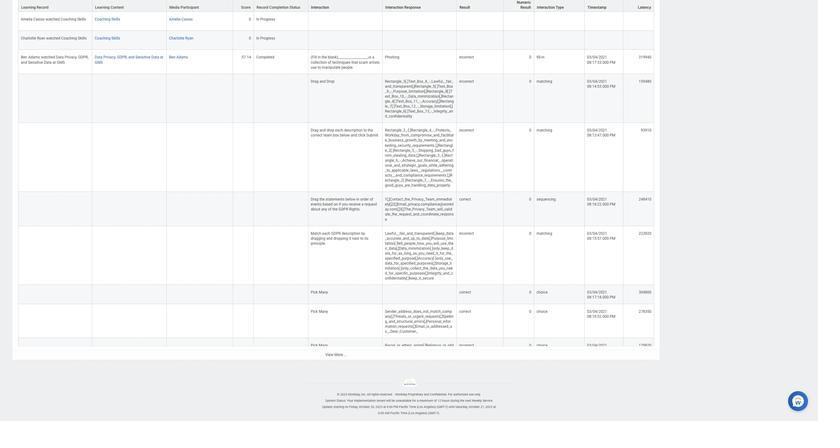 Task type: vqa. For each thing, say whether or not it's contained in the screenshot.
rightmost 'on'
yes



Task type: describe. For each thing, give the bounding box(es) containing it.
numeric
[[517, 0, 531, 5]]

that
[[351, 60, 358, 65]]

interaction for interaction response
[[385, 5, 403, 10]]

ben for ben adams watched data privacy, gdpr, and sensitive data at gms
[[21, 55, 27, 60]]

incorrect element for phishing
[[459, 54, 474, 60]]

choice element for 03/04/2021 08:17:18.000 pm
[[537, 290, 548, 295]]

sensitive inside ben adams watched data privacy, gdpr, and sensitive data at gms
[[28, 60, 43, 65]]

use inside a collection of techniques that scam artists use to manipulate people.
[[311, 65, 317, 70]]

03/04/2021 for 03/04/2021 08:14:53.000 pm
[[587, 79, 607, 84]]

each inside drag and drop each description to the correct team box below and click submit.
[[335, 128, 343, 133]]

view more ...
[[325, 353, 347, 358]]

03/04/2021 08:17:33.000 pm
[[587, 55, 616, 65]]

03/04/2021 for 03/04/2021 08:16:52.000 pm
[[587, 310, 607, 314]]

scam
[[359, 60, 368, 65]]

incorrect element for racial_or_ethnic_origin[,]religious_or_phil osophical_beliefs[,]health_data[,]biometri c_data[,]company_website[,]company_na me
[[459, 343, 474, 348]]

sender_address_does_not_match_comp any[,]threats_or_urgent_requests[,]spellin g_and_structural_errors[,]personal_infor mation_requests[,]email_is_addressed_a s__dear_customer_
[[385, 310, 454, 334]]

rectangle_6[.]text_box_13_-
[[385, 109, 432, 114]]

incorrect for rectangle_3_-[.]rectangle_4_-_protects_ workday_from_compromise_and_facilitat e_business_growth_by_meeting_and_exc eeding_security_requirements.[,]rectangl e_2[.]rectangle_5_-_stopping_bad_guys_f rom_stealing_data.[,]rectangle_3_-[.]rect angle_6_-_achieve_our_financial__operati onal_and_strategic_goals_while_adhering _to_applicable_laws__regulations__contr acts__and_compliance_requirements.[,]r ectangle_2[.]rectangle_7_-_ensures_the_ good_guys_are_handling_data_properly.
[[459, 128, 474, 133]]

all
[[367, 394, 371, 397]]

weekly
[[472, 400, 482, 403]]

watched for ryan
[[46, 36, 60, 41]]

coaching skills for amelia casias watched coaching skills
[[95, 17, 120, 22]]

tation[.]tell_people_how_you_will_use_the
[[385, 242, 454, 246]]

description inside drag and drop each description to the correct team box below and click submit.
[[344, 128, 363, 133]]

correct inside drag and drop each description to the correct team box below and click submit.
[[311, 133, 323, 138]]

and inside ben adams watched data privacy, gdpr, and sensitive data at gms
[[21, 60, 27, 65]]

media
[[169, 5, 180, 10]]

03/04/2021 for 03/04/2021 08:15:57.000 pm
[[587, 232, 607, 236]]

0 for sender_address_does_not_match_comp any[,]threats_or_urgent_requests[,]spellin g_and_structural_errors[,]personal_infor mation_requests[,]email_is_addressed_a s__dear_customer_
[[529, 310, 531, 314]]

row containing drag and drop each description to the correct team box below and click submit.
[[18, 123, 654, 192]]

pm for 03/04/2021 08:17:33.000 pm
[[610, 60, 616, 65]]

1 record from the left
[[37, 5, 49, 10]]

below inside drag and drop each description to the correct team box below and click submit.
[[340, 133, 350, 138]]

_data_minimization[,]rectan
[[407, 94, 454, 99]]

interaction button
[[308, 0, 382, 12]]

result inside 'popup button'
[[460, 5, 470, 10]]

if
[[339, 203, 341, 207]]

drag for drag the statements below in order of events based on if you receive a request about any of the gdpr rights.
[[311, 198, 319, 202]]

choice for 03/04/2021 08:16:52.000 pm
[[537, 310, 548, 314]]

le_7[.]text_box_12_-
[[385, 104, 418, 109]]

of up request
[[370, 198, 373, 202]]

record completion status button
[[254, 0, 308, 12]]

03/04/2021 08:13:47.000 pm
[[587, 128, 616, 138]]

choice for 03/04/2021 08:15:13.000 pm
[[537, 344, 548, 348]]

[.]rect
[[442, 154, 453, 158]]

team
[[324, 133, 332, 138]]

based
[[323, 203, 333, 207]]

0 horizontal spatial 2023
[[340, 394, 347, 397]]

dragging
[[311, 237, 325, 241]]

the down based on the left top of the page
[[332, 208, 338, 212]]

its
[[364, 237, 369, 241]]

response
[[404, 5, 421, 10]]

adams for ben adams
[[176, 55, 188, 60]]

in for fill-
[[542, 55, 545, 60]]

match each gdpr description by dragging and dropping it next to its principle.
[[311, 232, 369, 246]]

timestamp button
[[585, 0, 623, 12]]

rights.
[[349, 208, 361, 212]]

drop
[[327, 79, 335, 84]]

friday,
[[349, 406, 358, 409]]

rectangle_3[.]text_box_8_-_lawful__fair_ and_transparent[,]rectangle_5[.]text_box _9_-_purpose_limitation[,]rectangle_8[.]t ext_box_10_-_data_minimization[,]rectan gle_4[.]text_box_11_-_accuracy[,]rectang le_7[.]text_box_12_-_storage_limitation[,] rectangle_6[.]text_box_13_-_integrity_an d_confidentiality
[[385, 79, 454, 119]]

c_data[,]company_website[,]company_na
[[385, 354, 454, 358]]

for
[[448, 394, 453, 397]]

at inside the data privacy, gdpr, and sensitive data at gms
[[160, 55, 163, 60]]

content
[[111, 5, 124, 10]]

0 for rectangle_3[.]text_box_8_-_lawful__fair_ and_transparent[,]rectangle_5[.]text_box _9_-_purpose_limitation[,]rectangle_8[.]t ext_box_10_-_data_minimization[,]rectan gle_4[.]text_box_11_-_accuracy[,]rectang le_7[.]text_box_12_-_storage_limitation[,] rectangle_6[.]text_box_13_-_integrity_an d_confidentiality
[[529, 79, 531, 84]]

status
[[290, 5, 300, 10]]

match each gdpr description by dragging and dropping it next to its principle. element
[[311, 230, 369, 246]]

to inside a collection of techniques that scam artists use to manipulate people.
[[318, 65, 321, 70]]

maximum
[[419, 400, 433, 403]]

2 pick many element from the top
[[311, 309, 328, 314]]

rectangle_3_-
[[385, 128, 408, 133]]

278350
[[639, 310, 652, 314]]

watched for adams
[[41, 55, 55, 60]]

0 vertical spatial angeles)
[[424, 406, 436, 409]]

2 pick many from the top
[[311, 310, 328, 314]]

179820
[[639, 344, 652, 348]]

gms inside ben adams watched data privacy, gdpr, and sensitive data at gms
[[57, 60, 65, 65]]

in for (fill
[[318, 55, 321, 60]]

mitation[.]only_collect_the_data_you_nee
[[385, 267, 453, 271]]

artists
[[369, 60, 380, 65]]

1 vertical spatial 6:00
[[378, 412, 384, 416]]

ate_the_request_and_coordinate_respons
[[385, 213, 454, 217]]

...
[[344, 353, 347, 358]]

choice element for 03/04/2021 08:15:13.000 pm
[[537, 343, 548, 348]]

correct element for sender_address_does_not_match_comp any[,]threats_or_urgent_requests[,]spellin g_and_structural_errors[,]personal_infor mation_requests[,]email_is_addressed_a s__dear_customer_
[[459, 309, 471, 314]]

2 pick from the top
[[311, 310, 318, 314]]

amelia casias watched coaching skills
[[21, 17, 86, 22]]

onfidentiality[.]keep_it_secure
[[385, 277, 434, 281]]

during
[[451, 400, 459, 403]]

drag and drop
[[311, 79, 335, 84]]

2 in progress element from the top
[[256, 35, 275, 41]]

matching for 03/04/2021 08:13:47.000 pm
[[537, 128, 552, 133]]

workday_from_compromise_and_facilitat
[[385, 133, 454, 138]]

lawful__fair_and_transparent[.]keep_data
[[385, 232, 454, 236]]

only.
[[475, 394, 481, 397]]

93910
[[641, 128, 652, 133]]

2 record from the left
[[257, 5, 268, 10]]

gdpr, inside ben adams watched data privacy, gdpr, and sensitive data at gms
[[78, 55, 89, 60]]

03/04/2021 for 03/04/2021 08:17:33.000 pm
[[587, 55, 607, 60]]

10 row from the top
[[18, 305, 654, 339]]

coaching skills link for amelia casias watched coaching skills
[[95, 16, 120, 22]]

08:14:53.000
[[587, 84, 609, 89]]

incorrect for lawful__fair_and_transparent[.]keep_data _accurate_and_up_to_date[,]purpose_limi tation[.]tell_people_how_you_will_use_the ir_data[,]data_minimization[.]only_keep_d ata_for_as_long_as_you_need_it_for_the_ specified_purpose[,]accuracy[.]only_use_ data_for_specified_purposes[,]storage_li mitation[.]only_collect_the_data_you_nee d_for_specific_purposes[,]integrity_and_c onfidentiality[.]keep_it_secure
[[459, 232, 474, 236]]

many for 03/04/2021 08:17:18.000 pm
[[319, 291, 328, 295]]

rom_stealing_data.[,]rectangle_3_-
[[385, 154, 442, 158]]

03/04/2021 08:15:57.000 pm
[[587, 232, 616, 241]]

next inside © 2023 workday, inc. all rights reserved. - workday proprietary and confidential. for authorized use only. system status: your implementation tenant will be unavailable for a maximum of 12 hours during the next weekly service update; starting on friday, october 20, 2023 at 6:00 pm pacific time (los angeles) (gmt-7) until saturday, october 21, 2023 at 6:00 am pacific time (los angeles) (gmt-7).
[[465, 400, 471, 403]]

packaged content q&a reporting element
[[12, 0, 660, 422]]

in for first in progress element from the bottom
[[256, 36, 259, 41]]

1[,]contact_the_privacy_team_immediat ely[,]2[,]email_privacy.compliance@workd ay.com[,]3[,]the_privacy_team_will_valid ate_the_request_and_coordinate_respons e
[[385, 198, 454, 222]]

sequencing element
[[537, 196, 556, 202]]

type
[[556, 5, 564, 10]]

pick for 03/04/2021 08:17:18.000 pm
[[311, 291, 318, 295]]

learning for learning record
[[21, 5, 36, 10]]

_accuracy[,]rectang
[[420, 99, 454, 104]]

drag the statements below in order of events based on if you receive a request about any of the gdpr rights.
[[311, 198, 377, 212]]

7).
[[436, 412, 440, 416]]

1 horizontal spatial 6:00
[[387, 406, 393, 409]]

ata_for_as_long_as_you_need_it_for_the_
[[385, 252, 453, 256]]

workday
[[395, 394, 407, 397]]

am
[[385, 412, 390, 416]]

08:17:18.000
[[587, 296, 609, 300]]

1 vertical spatial pacific
[[390, 412, 400, 416]]

charlotte ryan
[[169, 36, 193, 41]]

rectangle_3_-[.]rectangle_4_-_protects_ workday_from_compromise_and_facilitat e_business_growth_by_meeting_and_exc eeding_security_requirements.[,]rectangl e_2[.]rectangle_5_-_stopping_bad_guys_f rom_stealing_data.[,]rectangle_3_-[.]rect angle_6_-_achieve_our_financial__operati onal_and_strategic_goals_while_adhering _to_applicable_laws__regulations__contr acts__and_compliance_requirements.[,]r ectangle_2[.]rectangle_7_-_ensures_the_ good_guys_are_handling_data_properly.
[[385, 128, 454, 188]]

coaching skills link for charlotte ryan watched coaching skills
[[95, 35, 120, 41]]

more
[[334, 353, 343, 358]]

osophical_beliefs[,]health_data[,]biometri
[[385, 349, 453, 353]]

ryan for charlotte ryan
[[185, 36, 193, 41]]

charlotte ryan watched coaching skills element
[[21, 35, 87, 41]]

gdpr, inside the data privacy, gdpr, and sensitive data at gms
[[117, 55, 127, 60]]

a inside a collection of techniques that scam artists use to manipulate people.
[[372, 55, 374, 60]]

(fill in the blank)__________________is
[[311, 55, 371, 60]]

gle_4[.]text_box_11_-
[[385, 99, 420, 104]]

_protects_
[[434, 128, 452, 133]]

2 progress from the top
[[260, 36, 275, 41]]

_lawful__fair_
[[430, 79, 453, 84]]

08:16:22.000
[[587, 203, 609, 207]]

1[,]contact_the_privacy_team_immediat
[[385, 198, 452, 202]]

pm for 03/04/2021 08:14:53.000 pm
[[610, 84, 616, 89]]

03/04/2021 08:16:52.000 pm
[[587, 310, 616, 319]]

ir_data[,]data_minimization[.]only_keep_d
[[385, 247, 453, 251]]

row containing charlotte ryan watched coaching skills
[[18, 31, 654, 50]]

drag and drop each description to the correct team box below and click submit. element
[[311, 127, 379, 138]]

ben for ben adams
[[169, 55, 175, 60]]

score
[[241, 5, 251, 10]]

1 horizontal spatial 2023
[[376, 406, 383, 409]]

_storage_limitation[,]
[[418, 104, 453, 109]]

0 horizontal spatial (gmt-
[[428, 412, 436, 416]]

any[,]threats_or_urgent_requests[,]spellin
[[385, 315, 454, 319]]

1 horizontal spatial (los
[[417, 406, 423, 409]]

data privacy, gdpr, and sensitive data at gms link
[[95, 54, 163, 65]]

interaction response
[[385, 5, 421, 10]]

numeric result button
[[503, 0, 534, 12]]

timestamp
[[588, 5, 607, 10]]

223820
[[639, 232, 652, 236]]

racial_or_ethnic_origin[,]religious_or_phil osophical_beliefs[,]health_data[,]biometri c_data[,]company_website[,]company_na me
[[385, 344, 454, 363]]

charlotte for charlotte ryan watched coaching skills
[[21, 36, 36, 41]]



Task type: locate. For each thing, give the bounding box(es) containing it.
at right 21,
[[493, 406, 496, 409]]

footer containing © 2023 workday, inc. all rights reserved. - workday proprietary and confidential. for authorized use only. system status: your implementation tenant will be unavailable for a maximum of 12 hours during the next weekly service update; starting on friday, october 20, 2023 at 6:00 pm pacific time (los angeles) (gmt-7) until saturday, october 21, 2023 at 6:00 am pacific time (los angeles) (gmt-7).
[[0, 379, 818, 417]]

use left the only.
[[469, 394, 474, 397]]

and inside © 2023 workday, inc. all rights reserved. - workday proprietary and confidential. for authorized use only. system status: your implementation tenant will be unavailable for a maximum of 12 hours during the next weekly service update; starting on friday, october 20, 2023 at 6:00 pm pacific time (los angeles) (gmt-7) until saturday, october 21, 2023 at 6:00 am pacific time (los angeles) (gmt-7).
[[424, 394, 429, 397]]

for
[[412, 400, 416, 403]]

03/04/2021 for 03/04/2021 08:17:18.000 pm
[[587, 291, 607, 295]]

1 vertical spatial time
[[401, 412, 408, 416]]

0 vertical spatial each
[[335, 128, 343, 133]]

many for 03/04/2021 08:15:13.000 pm
[[319, 344, 328, 348]]

03/04/2021 inside 03/04/2021 08:16:22.000 pm
[[587, 198, 607, 202]]

incorrect for racial_or_ethnic_origin[,]religious_or_phil osophical_beliefs[,]health_data[,]biometri c_data[,]company_website[,]company_na me
[[459, 344, 474, 348]]

privacy, inside the data privacy, gdpr, and sensitive data at gms
[[103, 55, 116, 60]]

9 row from the top
[[18, 286, 654, 305]]

progress up completed element
[[260, 36, 275, 41]]

status:
[[337, 400, 346, 403]]

incorrect for rectangle_3[.]text_box_8_-_lawful__fair_ and_transparent[,]rectangle_5[.]text_box _9_-_purpose_limitation[,]rectangle_8[.]t ext_box_10_-_data_minimization[,]rectan gle_4[.]text_box_11_-_accuracy[,]rectang le_7[.]text_box_12_-_storage_limitation[,] rectangle_6[.]text_box_13_-_integrity_an d_confidentiality
[[459, 79, 474, 84]]

fill-in
[[537, 55, 545, 60]]

description up it
[[342, 232, 360, 236]]

learning
[[21, 5, 36, 10], [95, 5, 110, 10]]

row containing drag and drop
[[18, 74, 654, 123]]

pm for 03/04/2021 08:16:22.000 pm
[[610, 203, 616, 207]]

0 vertical spatial pick
[[311, 291, 318, 295]]

2 vertical spatial correct element
[[459, 309, 471, 314]]

1 learning from the left
[[21, 5, 36, 10]]

0 vertical spatial coaching skills
[[95, 17, 120, 22]]

to down collection
[[318, 65, 321, 70]]

matching element for 03/04/2021 08:15:57.000 pm
[[537, 230, 552, 236]]

mation_requests[,]email_is_addressed_a
[[385, 325, 452, 329]]

0 for racial_or_ethnic_origin[,]religious_or_phil osophical_beliefs[,]health_data[,]biometri c_data[,]company_website[,]company_na me
[[529, 344, 531, 348]]

1 vertical spatial choice element
[[537, 309, 548, 314]]

casias for amelia casias watched coaching skills
[[33, 17, 45, 22]]

2 coaching skills link from the top
[[95, 35, 120, 41]]

correct
[[311, 133, 323, 138], [459, 198, 471, 202], [459, 291, 471, 295], [459, 310, 471, 314]]

1 horizontal spatial use
[[469, 394, 474, 397]]

choice element for 03/04/2021 08:16:52.000 pm
[[537, 309, 548, 314]]

03/04/2021 up 08:17:18.000
[[587, 291, 607, 295]]

1 horizontal spatial october
[[469, 406, 480, 409]]

drag and drop element
[[311, 78, 335, 84]]

incorrect element for rectangle_3[.]text_box_8_-_lawful__fair_ and_transparent[,]rectangle_5[.]text_box _9_-_purpose_limitation[,]rectangle_8[.]t ext_box_10_-_data_minimization[,]rectan gle_4[.]text_box_11_-_accuracy[,]rectang le_7[.]text_box_12_-_storage_limitation[,] rectangle_6[.]text_box_13_-_integrity_an d_confidentiality
[[459, 78, 474, 84]]

0 for lawful__fair_and_transparent[.]keep_data _accurate_and_up_to_date[,]purpose_limi tation[.]tell_people_how_you_will_use_the ir_data[,]data_minimization[.]only_keep_d ata_for_as_long_as_you_need_it_for_the_ specified_purpose[,]accuracy[.]only_use_ data_for_specified_purposes[,]storage_li mitation[.]only_collect_the_data_you_nee d_for_specific_purposes[,]integrity_and_c onfidentiality[.]keep_it_secure
[[529, 232, 531, 236]]

1 vertical spatial description
[[342, 232, 360, 236]]

watched inside ben adams watched data privacy, gdpr, and sensitive data at gms
[[41, 55, 55, 60]]

adams inside ben adams watched data privacy, gdpr, and sensitive data at gms
[[28, 55, 40, 60]]

2 vertical spatial watched
[[41, 55, 55, 60]]

03/04/2021 inside 03/04/2021 08:17:33.000 pm
[[587, 55, 607, 60]]

and inside match each gdpr description by dragging and dropping it next to its principle.
[[326, 237, 333, 241]]

0 vertical spatial 6:00
[[387, 406, 393, 409]]

08:15:13.000
[[587, 349, 609, 353]]

pick many element for 03/04/2021 08:17:18.000 pm
[[311, 290, 328, 295]]

1 many from the top
[[319, 291, 328, 295]]

implementation
[[354, 400, 376, 403]]

incorrect element for lawful__fair_and_transparent[.]keep_data _accurate_and_up_to_date[,]purpose_limi tation[.]tell_people_how_you_will_use_the ir_data[,]data_minimization[.]only_keep_d ata_for_as_long_as_you_need_it_for_the_ specified_purpose[,]accuracy[.]only_use_ data_for_specified_purposes[,]storage_li mitation[.]only_collect_the_data_you_nee d_for_specific_purposes[,]integrity_and_c onfidentiality[.]keep_it_secure
[[459, 230, 474, 236]]

collection
[[311, 60, 327, 65]]

pm down the be
[[394, 406, 398, 409]]

watched down learning record popup button
[[46, 17, 60, 22]]

0 for phishing
[[529, 55, 531, 60]]

below right box
[[340, 133, 350, 138]]

gms inside the data privacy, gdpr, and sensitive data at gms
[[95, 60, 103, 65]]

coaching skills down learning content
[[95, 17, 120, 22]]

2 horizontal spatial a
[[417, 400, 419, 403]]

1 matching from the top
[[537, 79, 552, 84]]

0 vertical spatial watched
[[46, 17, 60, 22]]

1 privacy, from the left
[[65, 55, 77, 60]]

coaching skills for charlotte ryan watched coaching skills
[[95, 36, 120, 41]]

next inside match each gdpr description by dragging and dropping it next to its principle.
[[352, 237, 359, 241]]

below inside drag the statements below in order of events based on if you receive a request about any of the gdpr rights.
[[346, 198, 355, 202]]

and
[[128, 55, 135, 60], [21, 60, 27, 65], [320, 79, 326, 84], [320, 128, 326, 133], [351, 133, 357, 138], [326, 237, 333, 241], [424, 394, 429, 397]]

_ensures_the_
[[429, 179, 453, 183]]

2 horizontal spatial 2023
[[485, 406, 492, 409]]

03/04/2021 up 08:16:52.000
[[587, 310, 607, 314]]

0 vertical spatial a
[[372, 55, 374, 60]]

of
[[328, 60, 331, 65], [370, 198, 373, 202], [328, 208, 332, 212], [434, 400, 437, 403]]

0 vertical spatial pick many element
[[311, 290, 328, 295]]

to inside drag and drop each description to the correct team box below and click submit.
[[364, 128, 367, 133]]

below up receive
[[346, 198, 355, 202]]

1 horizontal spatial charlotte
[[169, 36, 184, 41]]

1 03/04/2021 from the top
[[587, 55, 607, 60]]

0 vertical spatial correct element
[[459, 196, 471, 202]]

1 horizontal spatial ben
[[169, 55, 175, 60]]

of inside © 2023 workday, inc. all rights reserved. - workday proprietary and confidential. for authorized use only. system status: your implementation tenant will be unavailable for a maximum of 12 hours during the next weekly service update; starting on friday, october 20, 2023 at 6:00 pm pacific time (los angeles) (gmt-7) until saturday, october 21, 2023 at 6:00 am pacific time (los angeles) (gmt-7).
[[434, 400, 437, 403]]

e_business_growth_by_meeting_and_exc
[[385, 138, 453, 143]]

3 drag from the top
[[311, 198, 319, 202]]

the inside © 2023 workday, inc. all rights reserved. - workday proprietary and confidential. for authorized use only. system status: your implementation tenant will be unavailable for a maximum of 12 hours during the next weekly service update; starting on friday, october 20, 2023 at 6:00 pm pacific time (los angeles) (gmt-7) until saturday, october 21, 2023 at 6:00 am pacific time (los angeles) (gmt-7).
[[460, 400, 465, 403]]

interaction type button
[[534, 0, 584, 12]]

incorrect element
[[459, 54, 474, 60], [459, 78, 474, 84], [459, 127, 474, 133], [459, 230, 474, 236], [459, 343, 474, 348]]

a up artists in the left top of the page
[[372, 55, 374, 60]]

update;
[[322, 406, 333, 409]]

2 amelia from the left
[[169, 17, 181, 22]]

03/04/2021 for 03/04/2021 08:13:47.000 pm
[[587, 128, 607, 133]]

pacific
[[399, 406, 408, 409], [390, 412, 400, 416]]

1 horizontal spatial sensitive
[[135, 55, 150, 60]]

adams down 'charlotte ryan watched coaching skills'
[[28, 55, 40, 60]]

pick many element for 03/04/2021 08:15:13.000 pm
[[311, 343, 328, 348]]

6:00 down the will
[[387, 406, 393, 409]]

1 coaching skills link from the top
[[95, 16, 120, 22]]

pm right 08:16:52.000
[[610, 315, 616, 319]]

drag left drop
[[311, 79, 319, 84]]

cell
[[308, 12, 383, 31], [383, 12, 457, 31], [457, 12, 503, 31], [503, 12, 534, 31], [534, 12, 585, 31], [585, 12, 623, 31], [623, 12, 654, 31], [308, 31, 383, 50], [383, 31, 457, 50], [457, 31, 503, 50], [503, 31, 534, 50], [534, 31, 585, 50], [585, 31, 623, 50], [623, 31, 654, 50], [18, 74, 92, 123], [92, 74, 167, 123], [167, 74, 233, 123], [233, 74, 254, 123], [254, 74, 308, 123], [18, 123, 92, 192], [92, 123, 167, 192], [167, 123, 233, 192], [233, 123, 254, 192], [254, 123, 308, 192], [18, 192, 92, 226], [92, 192, 167, 226], [167, 192, 233, 226], [233, 192, 254, 226], [254, 192, 308, 226], [18, 226, 92, 286], [92, 226, 167, 286], [167, 226, 233, 286], [233, 226, 254, 286], [254, 226, 308, 286], [18, 286, 92, 305], [92, 286, 167, 305], [167, 286, 233, 305], [233, 286, 254, 305], [254, 286, 308, 305], [383, 286, 457, 305], [18, 305, 92, 339], [92, 305, 167, 339], [167, 305, 233, 339], [233, 305, 254, 339], [254, 305, 308, 339], [18, 339, 92, 368], [92, 339, 167, 368], [167, 339, 233, 368], [233, 339, 254, 368], [254, 339, 308, 368]]

03/04/2021 inside 03/04/2021 08:15:13.000 pm
[[587, 344, 607, 348]]

in progress element
[[256, 16, 275, 22], [256, 35, 275, 41]]

pm for 03/04/2021 08:17:18.000 pm
[[610, 296, 616, 300]]

(los down maximum
[[417, 406, 423, 409]]

the up based on the left top of the page
[[320, 198, 325, 202]]

a right for
[[417, 400, 419, 403]]

gdpr up dropping at the left
[[331, 232, 341, 236]]

ryan down amelia casias watched coaching skills
[[37, 36, 45, 41]]

coaching skills up data privacy, gdpr, and sensitive data at gms link
[[95, 36, 120, 41]]

2 vertical spatial pick
[[311, 344, 318, 348]]

pm for 03/04/2021 08:15:57.000 pm
[[610, 237, 616, 241]]

0 vertical spatial time
[[409, 406, 416, 409]]

interaction left type
[[537, 5, 555, 10]]

3 pick from the top
[[311, 344, 318, 348]]

interaction for interaction
[[311, 5, 329, 10]]

03/04/2021 up 08:16:22.000
[[587, 198, 607, 202]]

incorrect element for rectangle_3_-[.]rectangle_4_-_protects_ workday_from_compromise_and_facilitat e_business_growth_by_meeting_and_exc eeding_security_requirements.[,]rectangl e_2[.]rectangle_5_-_stopping_bad_guys_f rom_stealing_data.[,]rectangle_3_-[.]rect angle_6_-_achieve_our_financial__operati onal_and_strategic_goals_while_adhering _to_applicable_laws__regulations__contr acts__and_compliance_requirements.[,]r ectangle_2[.]rectangle_7_-_ensures_the_ good_guys_are_handling_data_properly.
[[459, 127, 474, 133]]

at up "am" at bottom left
[[383, 406, 386, 409]]

pick many for 03/04/2021 08:15:13.000 pm
[[311, 344, 328, 348]]

ben adams link
[[169, 54, 188, 60]]

pick many element
[[311, 290, 328, 295], [311, 309, 328, 314], [311, 343, 328, 348]]

charlotte for charlotte ryan
[[169, 36, 184, 41]]

5 03/04/2021 from the top
[[587, 232, 607, 236]]

in progress down record completion status on the top left of the page
[[256, 17, 275, 22]]

row containing drag the statements below in order of events based on if you receive a request about any of the gdpr rights.
[[18, 192, 654, 226]]

d_confidentiality
[[385, 114, 412, 119]]

0 vertical spatial pacific
[[399, 406, 408, 409]]

pm inside 03/04/2021 08:15:57.000 pm
[[610, 237, 616, 241]]

57.14
[[242, 55, 251, 60]]

match
[[311, 232, 321, 236]]

row containing numeric result
[[18, 0, 654, 17]]

2023 right 21,
[[485, 406, 492, 409]]

racial_or_ethnic_origin[,]religious_or_phil
[[385, 344, 454, 348]]

drag up events on the top of the page
[[311, 198, 319, 202]]

0 horizontal spatial casias
[[33, 17, 45, 22]]

6 03/04/2021 from the top
[[587, 291, 607, 295]]

matching element
[[537, 78, 552, 84], [537, 127, 552, 133], [537, 230, 552, 236]]

0 vertical spatial below
[[340, 133, 350, 138]]

1 ben from the left
[[21, 55, 27, 60]]

0 horizontal spatial (los
[[408, 412, 414, 416]]

1 vertical spatial coaching skills link
[[95, 35, 120, 41]]

drag for drag and drop each description to the correct team box below and click submit.
[[311, 128, 319, 133]]

to up click
[[364, 128, 367, 133]]

next left weekly
[[465, 400, 471, 403]]

ben adams watched data privacy, gdpr, and sensitive data at gms element
[[21, 54, 89, 65]]

pm right 08:13:47.000
[[610, 133, 616, 138]]

0 horizontal spatial ben
[[21, 55, 27, 60]]

order
[[360, 198, 369, 202]]

interaction inside popup button
[[311, 5, 329, 10]]

0 vertical spatial coaching skills link
[[95, 16, 120, 22]]

coaching skills
[[95, 17, 120, 22], [95, 36, 120, 41]]

1 vertical spatial on
[[345, 406, 349, 409]]

pm inside 03/04/2021 08:13:47.000 pm
[[610, 133, 616, 138]]

record up amelia casias watched coaching skills element at left top
[[37, 5, 49, 10]]

2 ben from the left
[[169, 55, 175, 60]]

3 many from the top
[[319, 344, 328, 348]]

1 horizontal spatial a
[[372, 55, 374, 60]]

5 incorrect from the top
[[459, 344, 474, 348]]

the inside (fill in the blank)__________________is a collection of techniques that scam artists use to manipulate people. element
[[322, 55, 327, 60]]

0 vertical spatial to
[[318, 65, 321, 70]]

use down collection
[[311, 65, 317, 70]]

2 vertical spatial to
[[360, 237, 364, 241]]

0 horizontal spatial in
[[318, 55, 321, 60]]

0 vertical spatial on
[[334, 203, 338, 207]]

me
[[385, 359, 390, 363]]

casias inside amelia casias link
[[182, 17, 193, 22]]

pm right 08:16:22.000
[[610, 203, 616, 207]]

choice for 03/04/2021 08:17:18.000 pm
[[537, 291, 548, 295]]

2 row from the top
[[18, 12, 654, 31]]

0 horizontal spatial result
[[460, 5, 470, 10]]

1 amelia from the left
[[21, 17, 32, 22]]

4 incorrect element from the top
[[459, 230, 474, 236]]

ay.com[,]3[,]the_privacy_team_will_valid
[[385, 208, 452, 212]]

0 vertical spatial description
[[344, 128, 363, 133]]

11 row from the top
[[18, 339, 654, 368]]

2 in from the top
[[256, 36, 259, 41]]

1 vertical spatial matching
[[537, 128, 552, 133]]

1 choice from the top
[[537, 291, 548, 295]]

watched down amelia casias watched coaching skills
[[46, 36, 60, 41]]

amelia for amelia casias watched coaching skills
[[21, 17, 32, 22]]

in progress up completed element
[[256, 36, 275, 41]]

ryan
[[37, 36, 45, 41], [185, 36, 193, 41]]

hours
[[442, 400, 450, 403]]

1 charlotte from the left
[[21, 36, 36, 41]]

matching for 03/04/2021 08:15:57.000 pm
[[537, 232, 552, 236]]

good_guys_are_handling_data_properly.
[[385, 184, 451, 188]]

0 vertical spatial sensitive
[[135, 55, 150, 60]]

events
[[311, 203, 322, 207]]

1 vertical spatial sensitive
[[28, 60, 43, 65]]

03/04/2021 for 03/04/2021 08:16:22.000 pm
[[587, 198, 607, 202]]

2 incorrect element from the top
[[459, 78, 474, 84]]

each up box
[[335, 128, 343, 133]]

interaction left response
[[385, 5, 403, 10]]

4 incorrect from the top
[[459, 232, 474, 236]]

people.
[[341, 65, 354, 70]]

8 03/04/2021 from the top
[[587, 344, 607, 348]]

casias down learning record
[[33, 17, 45, 22]]

1 gdpr, from the left
[[78, 55, 89, 60]]

to left its
[[360, 237, 364, 241]]

in inside drag the statements below in order of events based on if you receive a request about any of the gdpr rights.
[[356, 198, 359, 202]]

interaction inside popup button
[[537, 5, 555, 10]]

7 03/04/2021 from the top
[[587, 310, 607, 314]]

time
[[409, 406, 416, 409], [401, 412, 408, 416]]

1 progress from the top
[[260, 17, 275, 22]]

03/04/2021 for 03/04/2021 08:15:13.000 pm
[[587, 344, 607, 348]]

learning for learning content
[[95, 5, 110, 10]]

1 horizontal spatial amelia
[[169, 17, 181, 22]]

1 vertical spatial many
[[319, 310, 328, 314]]

248410
[[639, 198, 652, 202]]

2 incorrect from the top
[[459, 79, 474, 84]]

1 horizontal spatial (gmt-
[[437, 406, 445, 409]]

at left ben adams
[[160, 55, 163, 60]]

ben adams
[[169, 55, 188, 60]]

matching element for 03/04/2021 08:13:47.000 pm
[[537, 127, 552, 133]]

2 choice from the top
[[537, 310, 548, 314]]

by
[[361, 232, 365, 236]]

row
[[18, 0, 654, 17], [18, 12, 654, 31], [18, 31, 654, 50], [18, 50, 654, 74], [18, 74, 654, 123], [18, 123, 654, 192], [18, 192, 654, 226], [18, 226, 654, 286], [18, 286, 654, 305], [18, 305, 654, 339], [18, 339, 654, 368]]

6 row from the top
[[18, 123, 654, 192]]

of inside a collection of techniques that scam artists use to manipulate people.
[[328, 60, 331, 65]]

0 for 1[,]contact_the_privacy_team_immediat ely[,]2[,]email_privacy.compliance@workd ay.com[,]3[,]the_privacy_team_will_valid ate_the_request_and_coordinate_respons e
[[529, 198, 531, 202]]

1 horizontal spatial interaction
[[385, 5, 403, 10]]

pm right 08:17:33.000
[[610, 60, 616, 65]]

1 in from the top
[[256, 17, 259, 22]]

6:00 left "am" at bottom left
[[378, 412, 384, 416]]

2 vertical spatial matching
[[537, 232, 552, 236]]

in up completed element
[[256, 36, 259, 41]]

0 horizontal spatial a
[[362, 203, 364, 207]]

watched
[[46, 17, 60, 22], [46, 36, 60, 41], [41, 55, 55, 60]]

at down 'charlotte ryan watched coaching skills'
[[53, 60, 56, 65]]

in inside fill-in element
[[542, 55, 545, 60]]

next right it
[[352, 237, 359, 241]]

gdpr inside drag the statements below in order of events based on if you receive a request about any of the gdpr rights.
[[339, 208, 348, 212]]

1 vertical spatial each
[[322, 232, 330, 236]]

in progress element down record completion status on the top left of the page
[[256, 16, 275, 22]]

0 horizontal spatial amelia
[[21, 17, 32, 22]]

2 choice element from the top
[[537, 309, 548, 314]]

20,
[[371, 406, 375, 409]]

e
[[385, 218, 387, 222]]

2 charlotte from the left
[[169, 36, 184, 41]]

1 pick many element from the top
[[311, 290, 328, 295]]

0 horizontal spatial adams
[[28, 55, 40, 60]]

2 privacy, from the left
[[103, 55, 116, 60]]

2 coaching skills from the top
[[95, 36, 120, 41]]

fill-
[[537, 55, 542, 60]]

2023 right 20,
[[376, 406, 383, 409]]

of left 12
[[434, 400, 437, 403]]

gdpr down you
[[339, 208, 348, 212]]

pm inside 03/04/2021 08:17:18.000 pm
[[610, 296, 616, 300]]

ryan inside charlotte ryan watched coaching skills element
[[37, 36, 45, 41]]

drag and drop each description to the correct team box below and click submit.
[[311, 128, 379, 138]]

8 row from the top
[[18, 226, 654, 286]]

s__dear_customer_
[[385, 330, 418, 334]]

304800
[[639, 291, 652, 295]]

7 row from the top
[[18, 192, 654, 226]]

3 incorrect from the top
[[459, 128, 474, 133]]

amelia for amelia casias
[[169, 17, 181, 22]]

pm inside © 2023 workday, inc. all rights reserved. - workday proprietary and confidential. for authorized use only. system status: your implementation tenant will be unavailable for a maximum of 12 hours during the next weekly service update; starting on friday, october 20, 2023 at 6:00 pm pacific time (los angeles) (gmt-7) until saturday, october 21, 2023 at 6:00 am pacific time (los angeles) (gmt-7).
[[394, 406, 398, 409]]

pacific right "am" at bottom left
[[390, 412, 400, 416]]

0 horizontal spatial october
[[359, 406, 370, 409]]

1 interaction from the left
[[311, 5, 329, 10]]

pick many for 03/04/2021 08:17:18.000 pm
[[311, 291, 328, 295]]

row containing ben adams watched data privacy, gdpr, and sensitive data at gms
[[18, 50, 654, 74]]

of down based on the left top of the page
[[328, 208, 332, 212]]

0 vertical spatial (los
[[417, 406, 423, 409]]

3 row from the top
[[18, 31, 654, 50]]

03/04/2021 up 08:15:57.000
[[587, 232, 607, 236]]

1 horizontal spatial privacy,
[[103, 55, 116, 60]]

pacific down unavailable
[[399, 406, 408, 409]]

choice element
[[537, 290, 548, 295], [537, 309, 548, 314], [537, 343, 548, 348]]

2 adams from the left
[[176, 55, 188, 60]]

sender_address_does_not_match_comp
[[385, 310, 452, 314]]

2 ryan from the left
[[185, 36, 193, 41]]

result
[[460, 5, 470, 10], [521, 5, 531, 10]]

4 row from the top
[[18, 50, 654, 74]]

skills
[[77, 17, 86, 22], [111, 17, 120, 22], [78, 36, 87, 41], [111, 36, 120, 41]]

learning record
[[21, 5, 49, 10]]

2 gms from the left
[[95, 60, 103, 65]]

5 row from the top
[[18, 74, 654, 123]]

of up manipulate
[[328, 60, 331, 65]]

rights
[[371, 394, 379, 397]]

0 horizontal spatial 6:00
[[378, 412, 384, 416]]

incorrect for phishing
[[459, 55, 474, 60]]

2 casias from the left
[[182, 17, 193, 22]]

pm right 08:15:57.000
[[610, 237, 616, 241]]

techniques
[[332, 60, 351, 65]]

adams down charlotte ryan
[[176, 55, 188, 60]]

row containing match each gdpr description by dragging and dropping it next to its principle.
[[18, 226, 654, 286]]

amelia down media
[[169, 17, 181, 22]]

3 choice element from the top
[[537, 343, 548, 348]]

interaction inside "popup button"
[[385, 5, 403, 10]]

1 in progress from the top
[[256, 17, 275, 22]]

row containing amelia casias watched coaching skills
[[18, 12, 654, 31]]

numeric result
[[517, 0, 531, 10]]

use inside © 2023 workday, inc. all rights reserved. - workday proprietary and confidential. for authorized use only. system status: your implementation tenant will be unavailable for a maximum of 12 hours during the next weekly service update; starting on friday, october 20, 2023 at 6:00 pm pacific time (los angeles) (gmt-7) until saturday, october 21, 2023 at 6:00 am pacific time (los angeles) (gmt-7).
[[469, 394, 474, 397]]

to inside match each gdpr description by dragging and dropping it next to its principle.
[[360, 237, 364, 241]]

1 horizontal spatial learning
[[95, 5, 110, 10]]

amelia casias watched coaching skills element
[[21, 16, 86, 22]]

on inside drag the statements below in order of events based on if you receive a request about any of the gdpr rights.
[[334, 203, 338, 207]]

adams
[[28, 55, 40, 60], [176, 55, 188, 60]]

system
[[325, 400, 336, 403]]

5 incorrect element from the top
[[459, 343, 474, 348]]

(fill in the blank)__________________is a collection of techniques that scam artists use to manipulate people. element
[[311, 54, 380, 70]]

privacy, inside ben adams watched data privacy, gdpr, and sensitive data at gms
[[65, 55, 77, 60]]

(gmt- down maximum
[[428, 412, 436, 416]]

2 03/04/2021 from the top
[[587, 79, 607, 84]]

pm
[[610, 60, 616, 65], [610, 84, 616, 89], [610, 133, 616, 138], [610, 203, 616, 207], [610, 237, 616, 241], [610, 296, 616, 300], [610, 315, 616, 319], [610, 349, 616, 353], [394, 406, 398, 409]]

2 interaction from the left
[[385, 5, 403, 10]]

the up collection
[[322, 55, 327, 60]]

_achieve_our_financial__operati
[[401, 159, 453, 163]]

drag for drag and drop
[[311, 79, 319, 84]]

1 vertical spatial use
[[469, 394, 474, 397]]

on
[[334, 203, 338, 207], [345, 406, 349, 409]]

in down record completion status on the top left of the page
[[256, 17, 259, 22]]

sensitive
[[135, 55, 150, 60], [28, 60, 43, 65]]

ely[,]2[,]email_privacy.compliance@workd
[[385, 203, 454, 207]]

1 vertical spatial pick
[[311, 310, 318, 314]]

record left completion at left
[[257, 5, 268, 10]]

2 vertical spatial many
[[319, 344, 328, 348]]

1 coaching skills from the top
[[95, 17, 120, 22]]

1 drag from the top
[[311, 79, 319, 84]]

_9_-
[[385, 89, 392, 94]]

october down implementation on the left of page
[[359, 406, 370, 409]]

1 october from the left
[[359, 406, 370, 409]]

learning left content
[[95, 5, 110, 10]]

correct element for 1[,]contact_the_privacy_team_immediat ely[,]2[,]email_privacy.compliance@workd ay.com[,]3[,]the_privacy_team_will_valid ate_the_request_and_coordinate_respons e
[[459, 196, 471, 202]]

1 incorrect element from the top
[[459, 54, 474, 60]]

1 horizontal spatial each
[[335, 128, 343, 133]]

2 vertical spatial choice element
[[537, 343, 548, 348]]

3 pick many from the top
[[311, 344, 328, 348]]

ben inside ben adams watched data privacy, gdpr, and sensitive data at gms
[[21, 55, 27, 60]]

©
[[337, 394, 340, 397]]

data privacy, gdpr, and sensitive data at gms
[[95, 55, 163, 65]]

pm for 03/04/2021 08:15:13.000 pm
[[610, 349, 616, 353]]

in
[[256, 17, 259, 22], [256, 36, 259, 41]]

0 horizontal spatial sensitive
[[28, 60, 43, 65]]

1 pick from the top
[[311, 291, 318, 295]]

watched down 'charlotte ryan watched coaching skills'
[[41, 55, 55, 60]]

(gmt- down 12
[[437, 406, 445, 409]]

0 horizontal spatial ryan
[[37, 36, 45, 41]]

ryan for charlotte ryan watched coaching skills
[[37, 36, 45, 41]]

3 incorrect element from the top
[[459, 127, 474, 133]]

g_and_structural_errors[,]personal_infor
[[385, 320, 451, 324]]

interaction for interaction type
[[537, 5, 555, 10]]

the up submit.
[[368, 128, 373, 133]]

time down unavailable
[[401, 412, 408, 416]]

1 incorrect from the top
[[459, 55, 474, 60]]

pm for 03/04/2021 08:13:47.000 pm
[[610, 133, 616, 138]]

data_for_specified_purposes[,]storage_li
[[385, 262, 452, 266]]

unavailable
[[396, 400, 411, 403]]

gdpr,
[[78, 55, 89, 60], [117, 55, 127, 60]]

1 vertical spatial in
[[256, 36, 259, 41]]

1 vertical spatial angeles)
[[415, 412, 427, 416]]

2 matching element from the top
[[537, 127, 552, 133]]

1 horizontal spatial in
[[356, 198, 359, 202]]

1 vertical spatial (los
[[408, 412, 414, 416]]

fill-in element
[[537, 54, 545, 60]]

it
[[349, 237, 351, 241]]

learning content
[[95, 5, 124, 10]]

casias inside amelia casias watched coaching skills element
[[33, 17, 45, 22]]

© 2023 workday, inc. all rights reserved. - workday proprietary and confidential. for authorized use only. system status: your implementation tenant will be unavailable for a maximum of 12 hours during the next weekly service update; starting on friday, october 20, 2023 at 6:00 pm pacific time (los angeles) (gmt-7) until saturday, october 21, 2023 at 6:00 am pacific time (los angeles) (gmt-7).
[[322, 394, 496, 416]]

0 horizontal spatial charlotte
[[21, 36, 36, 41]]

03/04/2021 up 08:14:53.000
[[587, 79, 607, 84]]

the inside drag and drop each description to the correct team box below and click submit.
[[368, 128, 373, 133]]

casias down participant
[[182, 17, 193, 22]]

drag inside drag and drop each description to the correct team box below and click submit.
[[311, 128, 319, 133]]

03/04/2021 inside 03/04/2021 08:16:52.000 pm
[[587, 310, 607, 314]]

pm right the 08:15:13.000
[[610, 349, 616, 353]]

3 matching element from the top
[[537, 230, 552, 236]]

description inside match each gdpr description by dragging and dropping it next to its principle.
[[342, 232, 360, 236]]

3 pick many element from the top
[[311, 343, 328, 348]]

1 vertical spatial coaching skills
[[95, 36, 120, 41]]

3 correct element from the top
[[459, 309, 471, 314]]

in inside (fill in the blank)__________________is a collection of techniques that scam artists use to manipulate people. element
[[318, 55, 321, 60]]

a inside drag the statements below in order of events based on if you receive a request about any of the gdpr rights.
[[362, 203, 364, 207]]

adams for ben adams watched data privacy, gdpr, and sensitive data at gms
[[28, 55, 40, 60]]

1 gms from the left
[[57, 60, 65, 65]]

2 learning from the left
[[95, 5, 110, 10]]

1 correct element from the top
[[459, 196, 471, 202]]

0 vertical spatial pick many
[[311, 291, 328, 295]]

2 vertical spatial drag
[[311, 198, 319, 202]]

each inside match each gdpr description by dragging and dropping it next to its principle.
[[322, 232, 330, 236]]

-
[[394, 394, 395, 397]]

completed element
[[256, 54, 274, 60]]

october
[[359, 406, 370, 409], [469, 406, 480, 409]]

amelia
[[21, 17, 32, 22], [169, 17, 181, 22]]

(los down for
[[408, 412, 414, 416]]

gdpr inside match each gdpr description by dragging and dropping it next to its principle.
[[331, 232, 341, 236]]

1 result from the left
[[460, 5, 470, 10]]

learning inside popup button
[[95, 5, 110, 10]]

1 horizontal spatial result
[[521, 5, 531, 10]]

0 horizontal spatial gdpr,
[[78, 55, 89, 60]]

at inside ben adams watched data privacy, gdpr, and sensitive data at gms
[[53, 60, 56, 65]]

03/04/2021 inside 03/04/2021 08:13:47.000 pm
[[587, 128, 607, 133]]

3 choice from the top
[[537, 344, 548, 348]]

on left "friday,"
[[345, 406, 349, 409]]

casias for amelia casias
[[182, 17, 193, 22]]

03/04/2021 inside 03/04/2021 08:17:18.000 pm
[[587, 291, 607, 295]]

a
[[372, 55, 374, 60], [362, 203, 364, 207], [417, 400, 419, 403]]

2 matching from the top
[[537, 128, 552, 133]]

0 vertical spatial progress
[[260, 17, 275, 22]]

charlotte ryan watched coaching skills
[[21, 36, 87, 41]]

7)
[[445, 406, 448, 409]]

1 matching element from the top
[[537, 78, 552, 84]]

0 horizontal spatial interaction
[[311, 5, 329, 10]]

2023 right ©
[[340, 394, 347, 397]]

2 october from the left
[[469, 406, 480, 409]]

amelia down learning record
[[21, 17, 32, 22]]

any
[[321, 208, 327, 212]]

0 horizontal spatial time
[[401, 412, 408, 416]]

correct element
[[459, 196, 471, 202], [459, 290, 471, 295], [459, 309, 471, 314]]

1 horizontal spatial gms
[[95, 60, 103, 65]]

ryan inside the charlotte ryan link
[[185, 36, 193, 41]]

the up saturday,
[[460, 400, 465, 403]]

03/04/2021 inside 03/04/2021 08:15:57.000 pm
[[587, 232, 607, 236]]

a down order on the left
[[362, 203, 364, 207]]

0 for rectangle_3_-[.]rectangle_4_-_protects_ workday_from_compromise_and_facilitat e_business_growth_by_meeting_and_exc eeding_security_requirements.[,]rectangl e_2[.]rectangle_5_-_stopping_bad_guys_f rom_stealing_data.[,]rectangle_3_-[.]rect angle_6_-_achieve_our_financial__operati onal_and_strategic_goals_while_adhering _to_applicable_laws__regulations__contr acts__and_compliance_requirements.[,]r ectangle_2[.]rectangle_7_-_ensures_the_ good_guys_are_handling_data_properly.
[[529, 128, 531, 133]]

03/04/2021 inside 03/04/2021 08:14:53.000 pm
[[587, 79, 607, 84]]

1 vertical spatial watched
[[46, 36, 60, 41]]

on left if
[[334, 203, 338, 207]]

0 vertical spatial use
[[311, 65, 317, 70]]

ben adams watched data privacy, gdpr, and sensitive data at gms
[[21, 55, 89, 65]]

0 horizontal spatial gms
[[57, 60, 65, 65]]

2 gdpr, from the left
[[117, 55, 127, 60]]

pm inside 03/04/2021 08:15:13.000 pm
[[610, 349, 616, 353]]

2 vertical spatial pick many element
[[311, 343, 328, 348]]

1 adams from the left
[[28, 55, 40, 60]]

charlotte ryan link
[[169, 35, 193, 41]]

rectangle_3[.]text_box_8_-
[[385, 79, 430, 84]]

in progress element up completed element
[[256, 35, 275, 41]]

in for 1st in progress element
[[256, 17, 259, 22]]

3 03/04/2021 from the top
[[587, 128, 607, 133]]

a inside © 2023 workday, inc. all rights reserved. - workday proprietary and confidential. for authorized use only. system status: your implementation tenant will be unavailable for a maximum of 12 hours during the next weekly service update; starting on friday, october 20, 2023 at 6:00 pm pacific time (los angeles) (gmt-7) until saturday, october 21, 2023 at 6:00 am pacific time (los angeles) (gmt-7).
[[417, 400, 419, 403]]

watched for casias
[[46, 17, 60, 22]]

1 pick many from the top
[[311, 291, 328, 295]]

and_transparent[,]rectangle_5[.]text_box
[[385, 84, 453, 89]]

1 choice element from the top
[[537, 290, 548, 295]]

0 vertical spatial gdpr
[[339, 208, 348, 212]]

1 horizontal spatial record
[[257, 5, 268, 10]]

2 drag from the top
[[311, 128, 319, 133]]

footer
[[0, 379, 818, 417]]

pm inside 03/04/2021 08:14:53.000 pm
[[610, 84, 616, 89]]

1 ryan from the left
[[37, 36, 45, 41]]

0 vertical spatial (gmt-
[[437, 406, 445, 409]]

each up 'dragging'
[[322, 232, 330, 236]]

drag the statements below in order of events based on if you receive a request about any of the gdpr rights. element
[[311, 196, 377, 212]]

october down weekly
[[469, 406, 480, 409]]

drag inside drag the statements below in order of events based on if you receive a request about any of the gdpr rights.
[[311, 198, 319, 202]]

4 03/04/2021 from the top
[[587, 198, 607, 202]]

03/04/2021 up 08:13:47.000
[[587, 128, 607, 133]]

pm inside 03/04/2021 08:16:22.000 pm
[[610, 203, 616, 207]]

1 vertical spatial progress
[[260, 36, 275, 41]]

0 horizontal spatial next
[[352, 237, 359, 241]]

2 in progress from the top
[[256, 36, 275, 41]]

your
[[347, 400, 353, 403]]

interaction right status
[[311, 5, 329, 10]]

0 vertical spatial matching
[[537, 79, 552, 84]]

sensitive inside the data privacy, gdpr, and sensitive data at gms
[[135, 55, 150, 60]]

2 correct element from the top
[[459, 290, 471, 295]]

about
[[311, 208, 320, 212]]

1 horizontal spatial ryan
[[185, 36, 193, 41]]

3 interaction from the left
[[537, 5, 555, 10]]

pm inside 03/04/2021 08:17:33.000 pm
[[610, 60, 616, 65]]

2 vertical spatial matching element
[[537, 230, 552, 236]]

1 casias from the left
[[33, 17, 45, 22]]

0 vertical spatial choice element
[[537, 290, 548, 295]]

03/04/2021 up the 08:15:13.000
[[587, 344, 607, 348]]

pm right 08:17:18.000
[[610, 296, 616, 300]]

on inside © 2023 workday, inc. all rights reserved. - workday proprietary and confidential. for authorized use only. system status: your implementation tenant will be unavailable for a maximum of 12 hours during the next weekly service update; starting on friday, october 20, 2023 at 6:00 pm pacific time (los angeles) (gmt-7) until saturday, october 21, 2023 at 6:00 am pacific time (los angeles) (gmt-7).
[[345, 406, 349, 409]]

and inside the data privacy, gdpr, and sensitive data at gms
[[128, 55, 135, 60]]

0 vertical spatial in
[[256, 17, 259, 22]]

progress down record completion status on the top left of the page
[[260, 17, 275, 22]]

receive
[[349, 203, 361, 207]]

inc.
[[361, 394, 366, 397]]

drag left 'drop'
[[311, 128, 319, 133]]

learning up amelia casias watched coaching skills element at left top
[[21, 5, 36, 10]]

pm right 08:14:53.000
[[610, 84, 616, 89]]

1 vertical spatial to
[[364, 128, 367, 133]]

0 vertical spatial choice
[[537, 291, 548, 295]]

1 horizontal spatial time
[[409, 406, 416, 409]]

_purpose_limitation[,]rectangle_8[.]t
[[392, 89, 453, 94]]

result inside numeric result
[[521, 5, 531, 10]]

description up click
[[344, 128, 363, 133]]

3 matching from the top
[[537, 232, 552, 236]]

pm for 03/04/2021 08:16:52.000 pm
[[610, 315, 616, 319]]

time down for
[[409, 406, 416, 409]]

1 in progress element from the top
[[256, 16, 275, 22]]

0 vertical spatial matching element
[[537, 78, 552, 84]]

1 row from the top
[[18, 0, 654, 17]]

learning inside popup button
[[21, 5, 36, 10]]

2 result from the left
[[521, 5, 531, 10]]

2 many from the top
[[319, 310, 328, 314]]

03/04/2021 up 08:17:33.000
[[587, 55, 607, 60]]

pm inside 03/04/2021 08:16:52.000 pm
[[610, 315, 616, 319]]

pick for 03/04/2021 08:15:13.000 pm
[[311, 344, 318, 348]]

use
[[311, 65, 317, 70], [469, 394, 474, 397]]

interaction type
[[537, 5, 564, 10]]

6:00
[[387, 406, 393, 409], [378, 412, 384, 416]]

1 vertical spatial (gmt-
[[428, 412, 436, 416]]

0 horizontal spatial use
[[311, 65, 317, 70]]

ryan down amelia casias
[[185, 36, 193, 41]]

1 vertical spatial choice
[[537, 310, 548, 314]]

gms
[[57, 60, 65, 65], [95, 60, 103, 65]]



